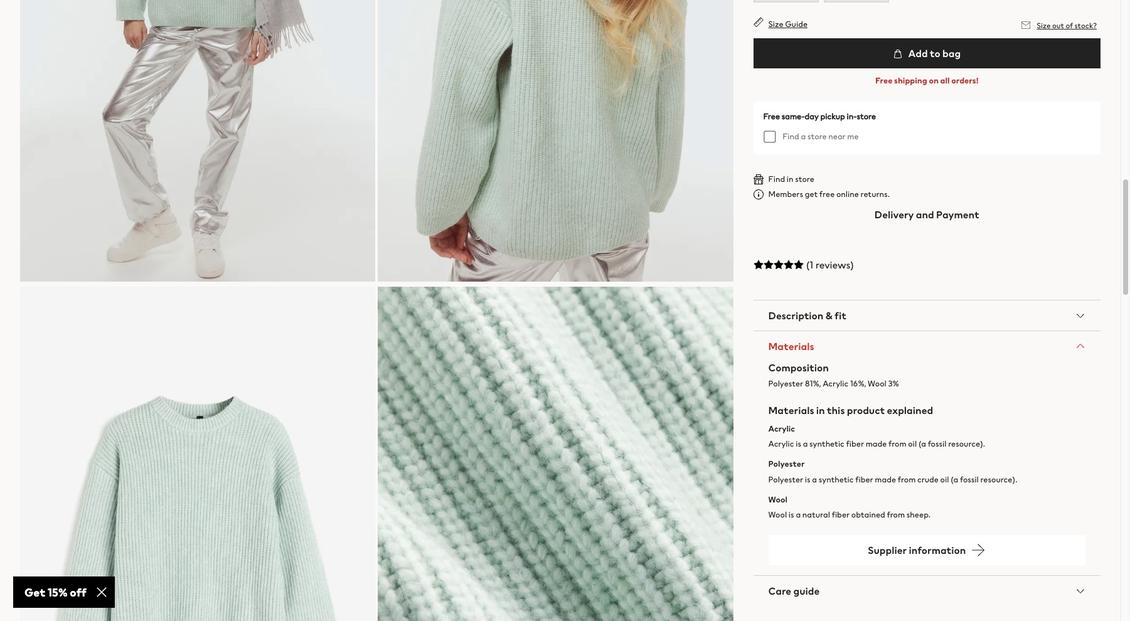 Task type: vqa. For each thing, say whether or not it's contained in the screenshot.
crude
yes



Task type: describe. For each thing, give the bounding box(es) containing it.
explained
[[888, 403, 934, 418]]

in for find
[[787, 173, 794, 185]]

oil inside polyester polyester is a synthetic fiber made from crude oil (a fossil resource).
[[941, 474, 950, 486]]

find for find in store
[[769, 173, 786, 185]]

is for polyester
[[805, 474, 811, 486]]

2 polyester from the top
[[769, 459, 805, 470]]

(a inside polyester polyester is a synthetic fiber made from crude oil (a fossil resource).
[[951, 474, 959, 486]]

fit
[[835, 308, 847, 323]]

materials for materials in this product explained
[[769, 403, 815, 418]]

care
[[769, 584, 792, 599]]

81%,
[[805, 378, 822, 390]]

free shipping on all orders!
[[876, 75, 979, 87]]

materials button
[[754, 332, 1101, 362]]

guide
[[786, 18, 808, 30]]

fiber inside wool wool is a natural fiber obtained from sheep.
[[832, 509, 850, 521]]

find for find a store near me
[[783, 131, 800, 143]]

oversized sweater - mint green - ladies | h&m us 3 image
[[20, 0, 376, 282]]

crude
[[918, 474, 939, 486]]

description
[[769, 308, 824, 323]]

returns.
[[861, 188, 890, 200]]

3%
[[889, 378, 900, 390]]

(1
[[807, 257, 814, 273]]

synthetic for acrylic
[[810, 438, 845, 450]]

wool wool is a natural fiber obtained from sheep.
[[769, 494, 931, 521]]

0 vertical spatial store
[[857, 111, 877, 122]]

shipping
[[895, 75, 928, 87]]

add
[[909, 46, 928, 61]]

add to bag button
[[754, 38, 1101, 68]]

this
[[827, 403, 845, 418]]

free same-day pickup in-store
[[764, 111, 877, 122]]

description & fit
[[769, 308, 847, 323]]

size out of stock?
[[1037, 20, 1098, 30]]

materials in this product explained
[[769, 403, 934, 418]]

free
[[820, 188, 835, 200]]

bag
[[943, 46, 961, 61]]

in-
[[847, 111, 857, 122]]

is for wool
[[789, 509, 795, 521]]

resource). inside acrylic acrylic is a synthetic fiber made from oil (a fossil resource).
[[949, 438, 986, 450]]

from for oil
[[889, 438, 907, 450]]

near
[[829, 131, 846, 143]]

size guide button
[[754, 17, 808, 30]]

delivery and payment
[[875, 207, 980, 222]]

delivery and payment button
[[754, 200, 1101, 230]]

a for wool
[[796, 509, 801, 521]]

me
[[848, 131, 859, 143]]

size for size out of stock?
[[1037, 20, 1051, 30]]

natural
[[803, 509, 831, 521]]

2 vertical spatial acrylic
[[769, 438, 795, 450]]

get
[[805, 188, 818, 200]]

reviews)
[[816, 257, 855, 273]]

same-
[[782, 111, 805, 122]]

obtained
[[852, 509, 886, 521]]

2 vertical spatial wool
[[769, 509, 787, 521]]

oil inside acrylic acrylic is a synthetic fiber made from oil (a fossil resource).
[[909, 438, 917, 450]]

(1 reviews) button
[[754, 250, 1101, 280]]

find in store button
[[754, 173, 815, 185]]

is for acrylic
[[796, 438, 802, 450]]



Task type: locate. For each thing, give the bounding box(es) containing it.
(a
[[919, 438, 927, 450], [951, 474, 959, 486]]

in
[[787, 173, 794, 185], [817, 403, 825, 418]]

&
[[826, 308, 833, 323]]

synthetic down this
[[810, 438, 845, 450]]

made inside acrylic acrylic is a synthetic fiber made from oil (a fossil resource).
[[866, 438, 887, 450]]

1 vertical spatial fiber
[[856, 474, 874, 486]]

1 vertical spatial wool
[[769, 494, 788, 506]]

2 vertical spatial from
[[887, 509, 905, 521]]

supplier information
[[868, 543, 967, 558]]

information
[[909, 543, 967, 558]]

of
[[1066, 20, 1074, 30]]

2 materials from the top
[[769, 403, 815, 418]]

composition
[[769, 360, 829, 375]]

(1 reviews)
[[807, 257, 855, 273]]

1 horizontal spatial in
[[817, 403, 825, 418]]

fossil
[[928, 438, 947, 450], [961, 474, 979, 486]]

store up "get"
[[796, 173, 815, 185]]

polyester
[[769, 378, 804, 390], [769, 459, 805, 470], [769, 474, 804, 486]]

0 vertical spatial oil
[[909, 438, 917, 450]]

add to bag
[[907, 46, 961, 61]]

fiber right natural
[[832, 509, 850, 521]]

wool inside composition polyester 81%, acrylic 16%, wool 3%
[[868, 378, 887, 390]]

a inside polyester polyester is a synthetic fiber made from crude oil (a fossil resource).
[[813, 474, 818, 486]]

a inside wool wool is a natural fiber obtained from sheep.
[[796, 509, 801, 521]]

delivery
[[875, 207, 915, 222]]

is inside wool wool is a natural fiber obtained from sheep.
[[789, 509, 795, 521]]

0 vertical spatial synthetic
[[810, 438, 845, 450]]

0 vertical spatial resource).
[[949, 438, 986, 450]]

in up members
[[787, 173, 794, 185]]

1 vertical spatial (a
[[951, 474, 959, 486]]

supplier
[[868, 543, 907, 558]]

from left sheep.
[[887, 509, 905, 521]]

1 horizontal spatial free
[[876, 75, 893, 87]]

0 vertical spatial made
[[866, 438, 887, 450]]

0 horizontal spatial fossil
[[928, 438, 947, 450]]

made up obtained
[[875, 474, 897, 486]]

1 vertical spatial fossil
[[961, 474, 979, 486]]

and
[[917, 207, 935, 222]]

fiber for (a
[[847, 438, 865, 450]]

materials up composition
[[769, 339, 815, 354]]

supplier information button
[[769, 535, 1086, 566]]

0 vertical spatial is
[[796, 438, 802, 450]]

a down day
[[801, 131, 806, 143]]

1 horizontal spatial is
[[796, 438, 802, 450]]

size left guide at top
[[769, 18, 784, 30]]

fossil right crude
[[961, 474, 979, 486]]

resource).
[[949, 438, 986, 450], [981, 474, 1018, 486]]

polyester inside composition polyester 81%, acrylic 16%, wool 3%
[[769, 378, 804, 390]]

a left natural
[[796, 509, 801, 521]]

0 horizontal spatial size
[[769, 18, 784, 30]]

materials for materials
[[769, 339, 815, 354]]

synthetic
[[810, 438, 845, 450], [819, 474, 854, 486]]

size for size guide
[[769, 18, 784, 30]]

1 vertical spatial in
[[817, 403, 825, 418]]

day
[[805, 111, 819, 122]]

made inside polyester polyester is a synthetic fiber made from crude oil (a fossil resource).
[[875, 474, 897, 486]]

0 vertical spatial materials
[[769, 339, 815, 354]]

fiber inside polyester polyester is a synthetic fiber made from crude oil (a fossil resource).
[[856, 474, 874, 486]]

resource). inside polyester polyester is a synthetic fiber made from crude oil (a fossil resource).
[[981, 474, 1018, 486]]

acrylic inside composition polyester 81%, acrylic 16%, wool 3%
[[823, 378, 849, 390]]

1 vertical spatial resource).
[[981, 474, 1018, 486]]

1 vertical spatial made
[[875, 474, 897, 486]]

1 horizontal spatial oil
[[941, 474, 950, 486]]

size left out
[[1037, 20, 1051, 30]]

from inside acrylic acrylic is a synthetic fiber made from oil (a fossil resource).
[[889, 438, 907, 450]]

all
[[941, 75, 950, 87]]

1 horizontal spatial (a
[[951, 474, 959, 486]]

members get free online returns.
[[769, 188, 890, 200]]

5 / 5 image
[[754, 260, 804, 270]]

size
[[769, 18, 784, 30], [1037, 20, 1051, 30]]

from
[[889, 438, 907, 450], [898, 474, 916, 486], [887, 509, 905, 521]]

synthetic for polyester
[[819, 474, 854, 486]]

16%,
[[851, 378, 867, 390]]

free
[[876, 75, 893, 87], [764, 111, 780, 122]]

store for find in store
[[796, 173, 815, 185]]

1 vertical spatial acrylic
[[769, 423, 796, 435]]

fiber down 'materials in this product explained'
[[847, 438, 865, 450]]

fiber up wool wool is a natural fiber obtained from sheep.
[[856, 474, 874, 486]]

find in store
[[769, 173, 815, 185]]

pickup
[[821, 111, 846, 122]]

0 vertical spatial in
[[787, 173, 794, 185]]

care guide
[[769, 584, 820, 599]]

1 vertical spatial polyester
[[769, 459, 805, 470]]

is down 'materials in this product explained'
[[796, 438, 802, 450]]

guide
[[794, 584, 820, 599]]

fossil up crude
[[928, 438, 947, 450]]

made up polyester polyester is a synthetic fiber made from crude oil (a fossil resource).
[[866, 438, 887, 450]]

synthetic up wool wool is a natural fiber obtained from sheep.
[[819, 474, 854, 486]]

store
[[857, 111, 877, 122], [808, 131, 827, 143], [796, 173, 815, 185]]

composition polyester 81%, acrylic 16%, wool 3%
[[769, 360, 900, 390]]

is inside polyester polyester is a synthetic fiber made from crude oil (a fossil resource).
[[805, 474, 811, 486]]

0 horizontal spatial (a
[[919, 438, 927, 450]]

is inside acrylic acrylic is a synthetic fiber made from oil (a fossil resource).
[[796, 438, 802, 450]]

0 vertical spatial free
[[876, 75, 893, 87]]

from for sheep.
[[887, 509, 905, 521]]

1 vertical spatial synthetic
[[819, 474, 854, 486]]

payment
[[937, 207, 980, 222]]

store for find a store near me
[[808, 131, 827, 143]]

free left the shipping
[[876, 75, 893, 87]]

a for acrylic
[[803, 438, 808, 450]]

a up natural
[[813, 474, 818, 486]]

free for free same-day pickup in-store
[[764, 111, 780, 122]]

1 polyester from the top
[[769, 378, 804, 390]]

fiber
[[847, 438, 865, 450], [856, 474, 874, 486], [832, 509, 850, 521]]

is left natural
[[789, 509, 795, 521]]

find
[[783, 131, 800, 143], [769, 173, 786, 185]]

a
[[801, 131, 806, 143], [803, 438, 808, 450], [813, 474, 818, 486], [796, 509, 801, 521]]

0 vertical spatial find
[[783, 131, 800, 143]]

(a right crude
[[951, 474, 959, 486]]

1 materials from the top
[[769, 339, 815, 354]]

0 vertical spatial fiber
[[847, 438, 865, 450]]

synthetic inside acrylic acrylic is a synthetic fiber made from oil (a fossil resource).
[[810, 438, 845, 450]]

find down same- on the right top
[[783, 131, 800, 143]]

orders!
[[952, 75, 979, 87]]

1 horizontal spatial size
[[1037, 20, 1051, 30]]

care guide button
[[754, 576, 1101, 606]]

1 horizontal spatial fossil
[[961, 474, 979, 486]]

size out of stock? button
[[1019, 17, 1101, 33]]

0 horizontal spatial in
[[787, 173, 794, 185]]

synthetic inside polyester polyester is a synthetic fiber made from crude oil (a fossil resource).
[[819, 474, 854, 486]]

made for oil
[[866, 438, 887, 450]]

to
[[930, 46, 941, 61]]

1 vertical spatial materials
[[769, 403, 815, 418]]

fossil inside acrylic acrylic is a synthetic fiber made from oil (a fossil resource).
[[928, 438, 947, 450]]

1 vertical spatial oil
[[941, 474, 950, 486]]

made
[[866, 438, 887, 450], [875, 474, 897, 486]]

oil right crude
[[941, 474, 950, 486]]

store left near
[[808, 131, 827, 143]]

0 horizontal spatial is
[[789, 509, 795, 521]]

2 vertical spatial is
[[789, 509, 795, 521]]

2 horizontal spatial is
[[805, 474, 811, 486]]

0 vertical spatial fossil
[[928, 438, 947, 450]]

in left this
[[817, 403, 825, 418]]

on
[[930, 75, 939, 87]]

0 vertical spatial acrylic
[[823, 378, 849, 390]]

oversized sweater - mint green - ladies | h&m us 4 image
[[378, 0, 734, 282]]

polyester polyester is a synthetic fiber made from crude oil (a fossil resource).
[[769, 459, 1018, 486]]

materials
[[769, 339, 815, 354], [769, 403, 815, 418]]

oversized sweater - mint green - ladies | h&m us 6 image
[[378, 287, 734, 622]]

fossil inside polyester polyester is a synthetic fiber made from crude oil (a fossil resource).
[[961, 474, 979, 486]]

a down 'materials in this product explained'
[[803, 438, 808, 450]]

a inside acrylic acrylic is a synthetic fiber made from oil (a fossil resource).
[[803, 438, 808, 450]]

size guide
[[769, 18, 808, 30]]

materials down the 81%,
[[769, 403, 815, 418]]

2 vertical spatial store
[[796, 173, 815, 185]]

acrylic acrylic is a synthetic fiber made from oil (a fossil resource).
[[769, 423, 986, 450]]

oversized sweater - mint green - ladies | h&m us 5 image
[[20, 287, 376, 622]]

fiber inside acrylic acrylic is a synthetic fiber made from oil (a fossil resource).
[[847, 438, 865, 450]]

out
[[1053, 20, 1065, 30]]

0 vertical spatial polyester
[[769, 378, 804, 390]]

from inside wool wool is a natural fiber obtained from sheep.
[[887, 509, 905, 521]]

size inside size guide button
[[769, 18, 784, 30]]

free for free shipping on all orders!
[[876, 75, 893, 87]]

oil down explained
[[909, 438, 917, 450]]

online
[[837, 188, 859, 200]]

0 horizontal spatial free
[[764, 111, 780, 122]]

a for polyester
[[813, 474, 818, 486]]

from for crude
[[898, 474, 916, 486]]

store up me
[[857, 111, 877, 122]]

product
[[847, 403, 886, 418]]

find up members
[[769, 173, 786, 185]]

1 vertical spatial from
[[898, 474, 916, 486]]

from up polyester polyester is a synthetic fiber made from crude oil (a fossil resource).
[[889, 438, 907, 450]]

1 vertical spatial free
[[764, 111, 780, 122]]

from inside polyester polyester is a synthetic fiber made from crude oil (a fossil resource).
[[898, 474, 916, 486]]

stock?
[[1075, 20, 1098, 30]]

acrylic
[[823, 378, 849, 390], [769, 423, 796, 435], [769, 438, 795, 450]]

0 vertical spatial (a
[[919, 438, 927, 450]]

size inside size out of stock? button
[[1037, 20, 1051, 30]]

free left same- on the right top
[[764, 111, 780, 122]]

2 vertical spatial polyester
[[769, 474, 804, 486]]

is up natural
[[805, 474, 811, 486]]

polyester for polyester
[[769, 474, 804, 486]]

(a up crude
[[919, 438, 927, 450]]

in for materials
[[817, 403, 825, 418]]

from left crude
[[898, 474, 916, 486]]

0 vertical spatial from
[[889, 438, 907, 450]]

3 polyester from the top
[[769, 474, 804, 486]]

is
[[796, 438, 802, 450], [805, 474, 811, 486], [789, 509, 795, 521]]

made for crude
[[875, 474, 897, 486]]

fiber for oil
[[856, 474, 874, 486]]

polyester for composition
[[769, 378, 804, 390]]

(a inside acrylic acrylic is a synthetic fiber made from oil (a fossil resource).
[[919, 438, 927, 450]]

1 vertical spatial find
[[769, 173, 786, 185]]

members
[[769, 188, 804, 200]]

1 vertical spatial store
[[808, 131, 827, 143]]

find a store near me
[[783, 131, 859, 143]]

0 vertical spatial wool
[[868, 378, 887, 390]]

0 horizontal spatial oil
[[909, 438, 917, 450]]

materials inside 'dropdown button'
[[769, 339, 815, 354]]

oil
[[909, 438, 917, 450], [941, 474, 950, 486]]

1 vertical spatial is
[[805, 474, 811, 486]]

wool
[[868, 378, 887, 390], [769, 494, 788, 506], [769, 509, 787, 521]]

sheep.
[[907, 509, 931, 521]]

description & fit button
[[754, 301, 1101, 331]]

2 vertical spatial fiber
[[832, 509, 850, 521]]



